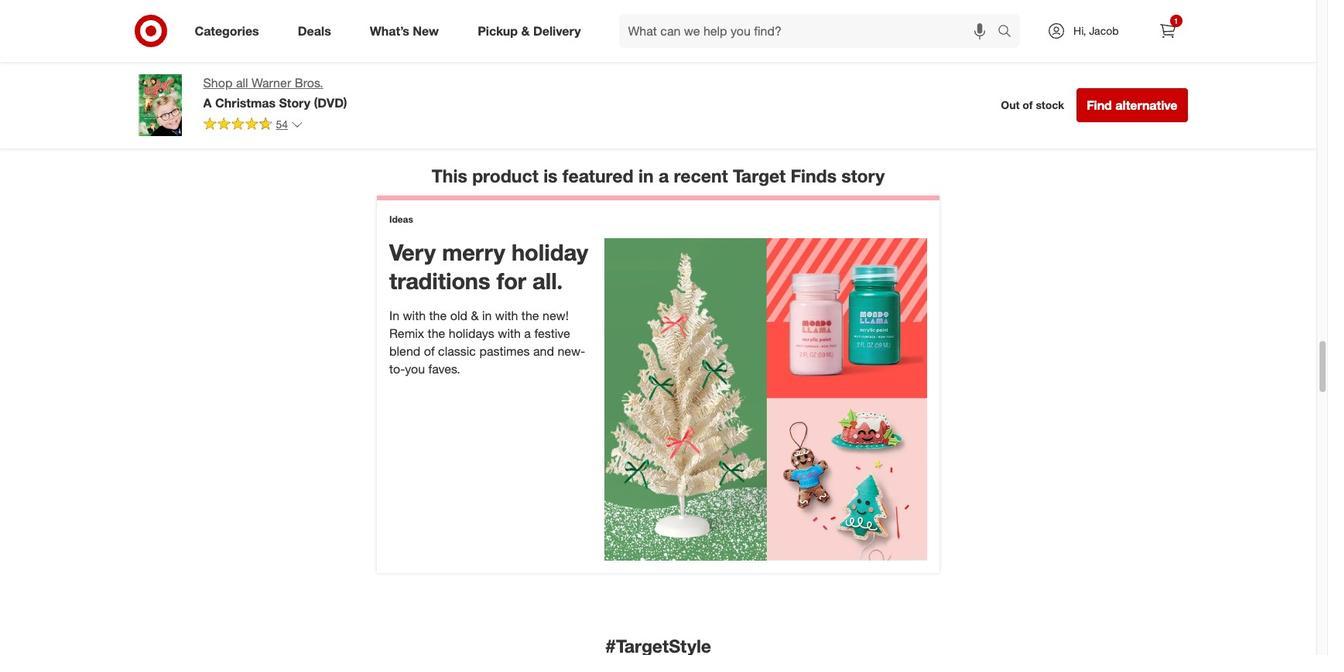 Task type: describe. For each thing, give the bounding box(es) containing it.
in inside in with the old & in with the new! remix the holidays with a festive blend of classic pastimes and new- to-you faves.
[[482, 308, 492, 324]]

+
[[125, 42, 131, 55]]

1 horizontal spatial in
[[639, 165, 654, 186]]

& inside pickup & delivery link
[[521, 23, 530, 38]]

1 vertical spatial of
[[1023, 99, 1033, 112]]

with up pastimes
[[498, 326, 521, 341]]

christmas with the kranks (dvd)
[[423, 17, 515, 44]]

old
[[450, 308, 468, 324]]

bros. inside shop all warner bros. a christmas story (dvd)
[[295, 75, 323, 91]]

the inside the wizard of oz 75th anniversary (dvd)
[[1055, 17, 1073, 30]]

pickup & delivery
[[478, 23, 581, 38]]

with
[[475, 17, 497, 30]]

(gll)
[[967, 58, 993, 71]]

the left old
[[429, 308, 447, 324]]

& inside in with the old & in with the new! remix the holidays with a festive blend of classic pastimes and new- to-you faves.
[[471, 308, 479, 324]]

national lampoon's christmas vacation (target/holiday snowglobe/linelook/special edition/green) (dvd) link
[[265, 0, 404, 84]]

(dvd) inside '$9.99 a charlie brown christmas (50th anniversary deluxe edition) (dvd) (gll)'
[[936, 58, 964, 71]]

specials
[[791, 17, 833, 30]]

new-
[[558, 343, 585, 359]]

remix
[[389, 326, 424, 341]]

the left new!
[[522, 308, 539, 324]]

alternative
[[1116, 98, 1178, 113]]

holidays
[[449, 326, 495, 341]]

vacation
[[318, 31, 359, 44]]

delivery
[[533, 23, 581, 38]]

deals
[[298, 23, 331, 38]]

(blu-
[[197, 29, 220, 42]]

(target/holiday
[[265, 44, 338, 57]]

alone
[[139, 29, 167, 42]]

$14.99
[[123, 17, 151, 29]]

collection
[[739, 31, 788, 44]]

shop all warner bros. a christmas story (dvd)
[[203, 75, 347, 111]]

image of a christmas story (dvd) image
[[129, 74, 191, 136]]

oz
[[1125, 17, 1138, 30]]

of inside in with the old & in with the new! remix the holidays with a festive blend of classic pastimes and new- to-you faves.
[[424, 343, 435, 359]]

deluxe inside '$9.99 a charlie brown christmas (50th anniversary deluxe edition) (dvd) (gll)'
[[957, 44, 990, 57]]

what's
[[370, 23, 409, 38]]

categories link
[[182, 14, 278, 48]]

home
[[107, 29, 136, 42]]

stock
[[1036, 99, 1065, 112]]

lampoon's
[[308, 17, 362, 30]]

(dvd) inside christmas with the kranks (dvd)
[[459, 31, 487, 44]]

all
[[236, 75, 248, 91]]

the wizard of oz 75th anniversary (dvd)
[[1055, 17, 1163, 44]]

deals link
[[285, 14, 351, 48]]

charlie
[[907, 17, 941, 30]]

(50th
[[949, 31, 974, 44]]

1 link
[[1151, 14, 1185, 48]]

pastimes
[[480, 343, 530, 359]]

in with the old & in with the new! remix the holidays with a festive blend of classic pastimes and new- to-you faves.
[[389, 308, 585, 377]]

categories
[[195, 23, 259, 38]]

$10.00 $14.99 sale home alone 1990 (blu- ray + digital)
[[107, 4, 220, 55]]

anniversary inside the wizard of oz 75th anniversary (dvd)
[[1055, 31, 1112, 44]]

very merry holiday traditions for all.
[[389, 239, 588, 295]]

to-
[[389, 361, 405, 377]]

festive
[[534, 326, 570, 341]]

featured
[[563, 165, 634, 186]]

$13.49
[[581, 4, 613, 17]]

$10.00
[[107, 4, 140, 17]]

What can we help you find? suggestions appear below search field
[[619, 14, 1002, 48]]

edition)
[[897, 58, 933, 71]]

hi,
[[1074, 24, 1086, 37]]

edition/green)
[[265, 71, 335, 84]]

new!
[[543, 308, 569, 324]]

ray
[[107, 42, 122, 55]]

on
[[635, 17, 646, 29]]

75th
[[1141, 17, 1163, 30]]

brown
[[944, 17, 975, 30]]

you
[[405, 361, 425, 377]]

and
[[533, 343, 554, 359]]

a inside shop all warner bros. a christmas story (dvd)
[[203, 95, 212, 111]]

national
[[265, 17, 305, 30]]

out of stock
[[1001, 99, 1065, 112]]

jacob
[[1089, 24, 1119, 37]]

sale
[[154, 17, 172, 29]]

(dvd) inside the wizard of oz 75th anniversary (dvd)
[[1115, 31, 1142, 44]]

54 link
[[203, 117, 304, 135]]

story
[[842, 165, 885, 186]]

new
[[413, 23, 439, 38]]

-
[[616, 4, 621, 17]]

all.
[[533, 267, 563, 295]]

blend
[[389, 343, 421, 359]]

movie
[[581, 42, 610, 55]]

national lampoon's christmas vacation (target/holiday snowglobe/linelook/special edition/green) (dvd)
[[265, 17, 404, 84]]

finds
[[791, 165, 837, 186]]

1 horizontal spatial a
[[659, 165, 669, 186]]

product
[[472, 165, 539, 186]]

(dvd) inside the national lampoon's christmas vacation (target/holiday snowglobe/linelook/special edition/green) (dvd)
[[338, 71, 365, 84]]

recent
[[674, 165, 728, 186]]



Task type: vqa. For each thing, say whether or not it's contained in the screenshot.
) for Beauty
no



Task type: locate. For each thing, give the bounding box(es) containing it.
classic
[[438, 343, 476, 359]]

(dvd) down oz on the right
[[1115, 31, 1142, 44]]

the wizard of oz 75th anniversary (dvd) link
[[1055, 0, 1182, 44]]

1 $19.99 from the left
[[624, 4, 656, 17]]

christmas inside $19.99 christmas specials collection deluxe edition (dvd)
[[739, 17, 788, 30]]

hi, jacob
[[1074, 24, 1119, 37]]

(dvd)
[[459, 31, 487, 44], [1115, 31, 1142, 44], [739, 44, 766, 57], [936, 58, 964, 71], [338, 71, 365, 84], [314, 95, 347, 111]]

0 horizontal spatial anniversary
[[897, 44, 954, 57]]

the left hi,
[[1055, 17, 1073, 30]]

1 vertical spatial bros.
[[295, 75, 323, 91]]

0 vertical spatial of
[[1112, 17, 1122, 30]]

a
[[659, 165, 669, 186], [524, 326, 531, 341]]

0 horizontal spatial $19.99
[[624, 4, 656, 17]]

anniversary inside '$9.99 a charlie brown christmas (50th anniversary deluxe edition) (dvd) (gll)'
[[897, 44, 954, 57]]

super
[[602, 29, 631, 42]]

1 horizontal spatial deluxe
[[957, 44, 990, 57]]

the up movie
[[581, 29, 599, 42]]

a down shop
[[203, 95, 212, 111]]

for
[[497, 267, 526, 295]]

christmas inside the national lampoon's christmas vacation (target/holiday snowglobe/linelook/special edition/green) (dvd)
[[265, 31, 315, 44]]

(dvd) down (50th on the top right of page
[[936, 58, 964, 71]]

the up classic
[[428, 326, 445, 341]]

$19.99
[[624, 4, 656, 17], [739, 4, 771, 17]]

1 vertical spatial in
[[482, 308, 492, 324]]

anniversary
[[1055, 31, 1112, 44], [897, 44, 954, 57]]

of right out
[[1023, 99, 1033, 112]]

bros.
[[665, 29, 690, 42], [295, 75, 323, 91]]

0 vertical spatial anniversary
[[1055, 31, 1112, 44]]

target
[[733, 165, 786, 186]]

of
[[1112, 17, 1122, 30], [1023, 99, 1033, 112], [424, 343, 435, 359]]

1 vertical spatial &
[[471, 308, 479, 324]]

$13.49 - $19.99 select items on sale the super mario bros. movie
[[581, 4, 690, 55]]

& right old
[[471, 308, 479, 324]]

0 vertical spatial a
[[897, 17, 904, 30]]

&
[[521, 23, 530, 38], [471, 308, 479, 324]]

1 vertical spatial deluxe
[[957, 44, 990, 57]]

snowglobe/linelook/special
[[265, 58, 404, 71]]

mario
[[634, 29, 662, 42]]

anniversary up edition)
[[897, 44, 954, 57]]

the right with
[[500, 17, 515, 30]]

faves.
[[429, 361, 460, 377]]

this product is featured in a recent target finds story
[[432, 165, 885, 186]]

what's new
[[370, 23, 439, 38]]

1 vertical spatial a
[[524, 326, 531, 341]]

the inside christmas with the kranks (dvd)
[[500, 17, 515, 30]]

$19.99 up collection
[[739, 4, 771, 17]]

the
[[500, 17, 515, 30], [429, 308, 447, 324], [522, 308, 539, 324], [428, 326, 445, 341]]

of up you
[[424, 343, 435, 359]]

merry
[[442, 239, 505, 267]]

(dvd) down with
[[459, 31, 487, 44]]

story
[[279, 95, 311, 111]]

pickup & delivery link
[[465, 14, 600, 48]]

0 vertical spatial &
[[521, 23, 530, 38]]

wizard
[[1076, 17, 1109, 30]]

sale
[[648, 17, 665, 29]]

in
[[389, 308, 400, 324]]

a left recent
[[659, 165, 669, 186]]

2 vertical spatial of
[[424, 343, 435, 359]]

0 horizontal spatial bros.
[[295, 75, 323, 91]]

anniversary down wizard
[[1055, 31, 1112, 44]]

0 vertical spatial bros.
[[665, 29, 690, 42]]

bros. right sale
[[665, 29, 690, 42]]

digital)
[[134, 42, 168, 55]]

out
[[1001, 99, 1020, 112]]

1 vertical spatial anniversary
[[897, 44, 954, 57]]

with up the remix
[[403, 308, 426, 324]]

2 $19.99 from the left
[[739, 4, 771, 17]]

deluxe inside $19.99 christmas specials collection deluxe edition (dvd)
[[791, 31, 824, 44]]

(dvd) down snowglobe/linelook/special
[[338, 71, 365, 84]]

$19.99 christmas specials collection deluxe edition (dvd)
[[739, 4, 861, 57]]

holiday
[[512, 239, 588, 267]]

pickup
[[478, 23, 518, 38]]

what's new link
[[357, 14, 458, 48]]

0 horizontal spatial &
[[471, 308, 479, 324]]

of left oz on the right
[[1112, 17, 1122, 30]]

1990
[[170, 29, 194, 42]]

christmas down charlie
[[897, 31, 946, 44]]

christmas with the kranks (dvd) link
[[423, 0, 550, 44]]

a down $9.99
[[897, 17, 904, 30]]

search button
[[991, 14, 1028, 51]]

a left festive
[[524, 326, 531, 341]]

0 horizontal spatial a
[[524, 326, 531, 341]]

1 horizontal spatial a
[[897, 17, 904, 30]]

christmas up kranks
[[423, 17, 472, 30]]

shop
[[203, 75, 233, 91]]

bros. up story
[[295, 75, 323, 91]]

edition
[[827, 31, 861, 44]]

deluxe down 'specials'
[[791, 31, 824, 44]]

(dvd) right story
[[314, 95, 347, 111]]

in up the holidays
[[482, 308, 492, 324]]

1 vertical spatial a
[[203, 95, 212, 111]]

$19.99 inside $13.49 - $19.99 select items on sale the super mario bros. movie
[[624, 4, 656, 17]]

1 horizontal spatial anniversary
[[1055, 31, 1112, 44]]

christmas up collection
[[739, 17, 788, 30]]

(dvd) inside shop all warner bros. a christmas story (dvd)
[[314, 95, 347, 111]]

very merry holiday traditions for all. image
[[605, 239, 927, 562]]

1 horizontal spatial &
[[521, 23, 530, 38]]

with
[[403, 308, 426, 324], [495, 308, 518, 324], [498, 326, 521, 341]]

christmas inside shop all warner bros. a christmas story (dvd)
[[215, 95, 276, 111]]

& right pickup
[[521, 23, 530, 38]]

this
[[432, 165, 467, 186]]

$9.99
[[897, 4, 923, 17]]

1
[[1174, 16, 1178, 26]]

warner
[[252, 75, 291, 91]]

a inside '$9.99 a charlie brown christmas (50th anniversary deluxe edition) (dvd) (gll)'
[[897, 17, 904, 30]]

$19.99 up on
[[624, 4, 656, 17]]

of inside the wizard of oz 75th anniversary (dvd)
[[1112, 17, 1122, 30]]

the inside $13.49 - $19.99 select items on sale the super mario bros. movie
[[581, 29, 599, 42]]

a
[[897, 17, 904, 30], [203, 95, 212, 111]]

0 horizontal spatial the
[[581, 29, 599, 42]]

1 horizontal spatial bros.
[[665, 29, 690, 42]]

(dvd) inside $19.99 christmas specials collection deluxe edition (dvd)
[[739, 44, 766, 57]]

deluxe up (gll)
[[957, 44, 990, 57]]

0 horizontal spatial in
[[482, 308, 492, 324]]

0 vertical spatial in
[[639, 165, 654, 186]]

bros. inside $13.49 - $19.99 select items on sale the super mario bros. movie
[[665, 29, 690, 42]]

0 vertical spatial a
[[659, 165, 669, 186]]

christmas down national
[[265, 31, 315, 44]]

54
[[276, 118, 288, 131]]

0 horizontal spatial a
[[203, 95, 212, 111]]

in
[[639, 165, 654, 186], [482, 308, 492, 324]]

ideas
[[389, 214, 413, 226]]

christmas
[[423, 17, 472, 30], [739, 17, 788, 30], [265, 31, 315, 44], [897, 31, 946, 44], [215, 95, 276, 111]]

0 vertical spatial deluxe
[[791, 31, 824, 44]]

deluxe
[[791, 31, 824, 44], [957, 44, 990, 57]]

christmas down all
[[215, 95, 276, 111]]

the
[[1055, 17, 1073, 30], [581, 29, 599, 42]]

find alternative
[[1087, 98, 1178, 113]]

christmas inside christmas with the kranks (dvd)
[[423, 17, 472, 30]]

2 horizontal spatial of
[[1112, 17, 1122, 30]]

search
[[991, 24, 1028, 40]]

0 horizontal spatial of
[[424, 343, 435, 359]]

christmas inside '$9.99 a charlie brown christmas (50th anniversary deluxe edition) (dvd) (gll)'
[[897, 31, 946, 44]]

in right featured on the top of the page
[[639, 165, 654, 186]]

is
[[544, 165, 558, 186]]

find alternative button
[[1077, 88, 1188, 122]]

with down for at the left of page
[[495, 308, 518, 324]]

1 horizontal spatial of
[[1023, 99, 1033, 112]]

a inside in with the old & in with the new! remix the holidays with a festive blend of classic pastimes and new- to-you faves.
[[524, 326, 531, 341]]

find
[[1087, 98, 1112, 113]]

traditions
[[389, 267, 491, 295]]

$19.99 inside $19.99 christmas specials collection deluxe edition (dvd)
[[739, 4, 771, 17]]

1 horizontal spatial the
[[1055, 17, 1073, 30]]

0 horizontal spatial deluxe
[[791, 31, 824, 44]]

(dvd) down collection
[[739, 44, 766, 57]]

1 horizontal spatial $19.99
[[739, 4, 771, 17]]

$9.99 a charlie brown christmas (50th anniversary deluxe edition) (dvd) (gll)
[[897, 4, 993, 71]]



